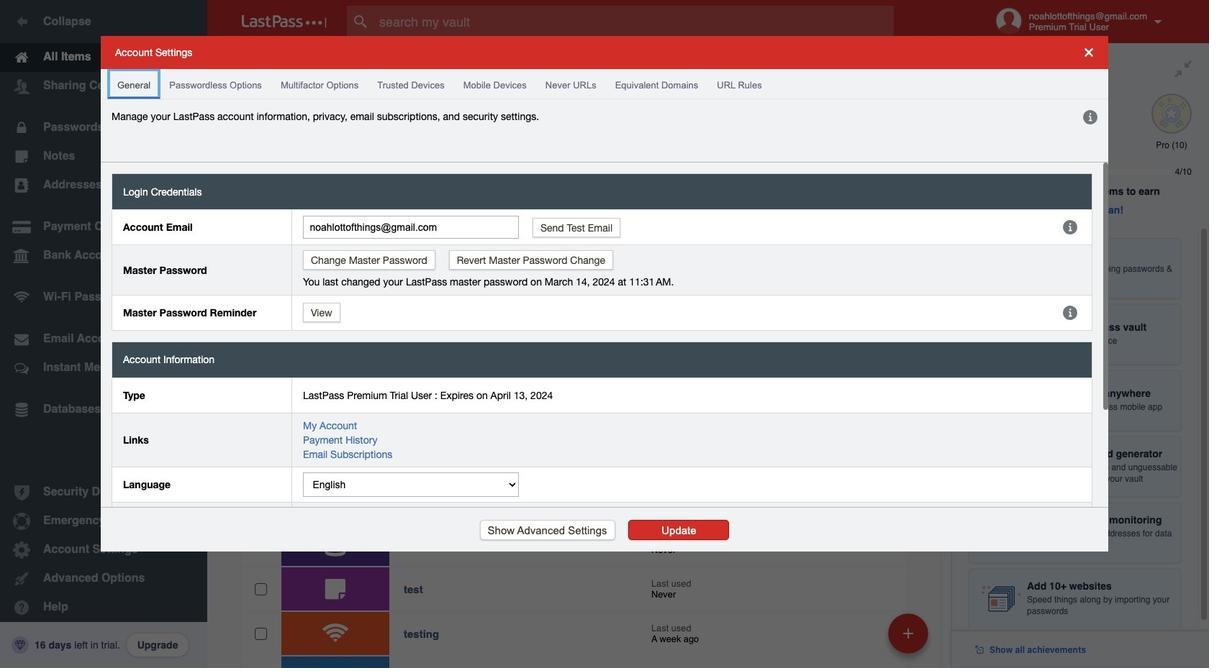 Task type: locate. For each thing, give the bounding box(es) containing it.
main navigation navigation
[[0, 0, 207, 669]]

new item navigation
[[883, 610, 937, 669]]

lastpass image
[[242, 15, 327, 28]]



Task type: vqa. For each thing, say whether or not it's contained in the screenshot.
new item navigation
yes



Task type: describe. For each thing, give the bounding box(es) containing it.
search my vault text field
[[347, 6, 922, 37]]

new item image
[[904, 629, 914, 639]]

Search search field
[[347, 6, 922, 37]]

vault options navigation
[[207, 43, 952, 86]]



